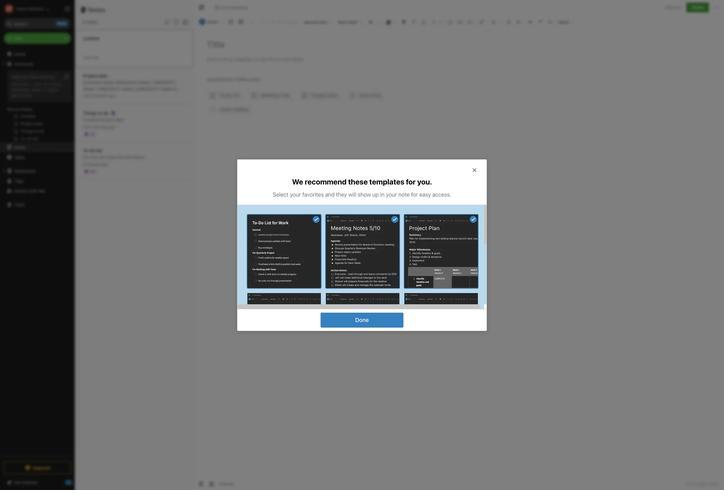 Task type: describe. For each thing, give the bounding box(es) containing it.
calendar event image
[[237, 17, 245, 26]]

stack
[[31, 87, 41, 92]]

add your first shortcut
[[11, 75, 55, 79]]

notes inside note list element
[[88, 6, 105, 13]]

add
[[11, 93, 18, 98]]

shared with me
[[14, 188, 45, 194]]

shortcuts button
[[0, 59, 75, 69]]

future
[[132, 154, 145, 160]]

now for just
[[91, 55, 99, 60]]

heading level image
[[302, 17, 334, 26]]

1 horizontal spatial project
[[100, 117, 114, 122]]

strikethrough image
[[526, 17, 535, 26]]

upgrade
[[32, 466, 51, 471]]

note,
[[52, 82, 62, 87]]

0 horizontal spatial project
[[83, 73, 98, 78]]

home
[[14, 51, 26, 57]]

the inside group
[[22, 82, 28, 87]]

untitled
[[83, 36, 99, 41]]

on
[[148, 99, 154, 105]]

share button
[[687, 2, 709, 12]]

week up track...
[[161, 86, 172, 91]]

tasks
[[14, 155, 25, 160]]

summary
[[83, 80, 102, 85]]

all
[[685, 482, 690, 487]]

0 vertical spatial for
[[406, 178, 416, 186]]

tag
[[48, 87, 54, 92]]

not
[[117, 99, 126, 105]]

plan
[[99, 73, 108, 78]]

checklist image
[[466, 17, 475, 26]]

add tag image
[[208, 481, 215, 488]]

tree containing home
[[0, 49, 75, 457]]

changes
[[691, 482, 707, 487]]

easy
[[420, 192, 431, 198]]

expand note image
[[198, 4, 205, 11]]

5
[[118, 93, 121, 98]]

insert link image
[[478, 17, 486, 26]]

trash
[[14, 202, 25, 207]]

and
[[325, 192, 335, 198]]

0 vertical spatial do
[[103, 111, 109, 116]]

select
[[273, 192, 289, 198]]

shortcut
[[39, 75, 55, 79]]

2 do from the left
[[99, 154, 105, 160]]

only you
[[665, 5, 682, 10]]

add a reminder image
[[197, 481, 205, 488]]

now for do
[[90, 154, 98, 160]]

1 do from the left
[[83, 154, 89, 160]]

shared
[[14, 188, 28, 194]]

0/3
[[90, 169, 96, 174]]

just now
[[83, 55, 99, 60]]

0/1
[[90, 132, 95, 137]]

to inside icon on a note, notebook, stack or tag to add it here.
[[55, 87, 59, 92]]

new button
[[4, 33, 71, 44]]

tags
[[14, 178, 24, 184]]

group containing add your first shortcut
[[0, 69, 75, 145]]

to-do list
[[83, 148, 102, 153]]

to-
[[83, 148, 90, 153]]

task image
[[227, 17, 235, 26]]

1 vertical spatial do
[[90, 148, 95, 153]]

new
[[14, 36, 23, 41]]

0 vertical spatial ago
[[108, 93, 115, 98]]

1 vertical spatial for
[[411, 192, 418, 198]]

0 vertical spatial 2
[[95, 86, 98, 91]]

mm/dd/yy down summary at the left of page
[[83, 93, 105, 98]]

week down milestones
[[122, 86, 133, 91]]

first notebook
[[220, 5, 248, 10]]

first
[[30, 75, 37, 79]]

alignment image
[[488, 17, 504, 26]]

insert image
[[198, 17, 226, 26]]

notebooks
[[14, 168, 36, 174]]

saved
[[708, 482, 719, 487]]

for
[[117, 154, 124, 160]]

1 a few minutes ago from the top
[[83, 93, 115, 98]]

italic image
[[410, 17, 418, 26]]

shortcuts
[[14, 61, 34, 67]]

mm/dd/yy down major
[[99, 86, 121, 91]]

bold image
[[400, 17, 408, 26]]

just
[[83, 55, 90, 60]]

your for first
[[20, 75, 29, 79]]

in
[[380, 192, 385, 198]]

2 vertical spatial minutes
[[86, 162, 100, 167]]

only
[[665, 5, 674, 10]]

notes
[[86, 19, 97, 25]]

you.
[[417, 178, 432, 186]]

superscript image
[[536, 17, 545, 26]]

or
[[43, 87, 46, 92]]

recent notes
[[7, 107, 33, 112]]

1 few from the top
[[86, 93, 92, 98]]

legend
[[101, 99, 116, 105]]

tags button
[[0, 176, 75, 186]]

recommend
[[305, 178, 347, 186]]

do now do soon for the future
[[83, 154, 145, 160]]

click
[[11, 82, 21, 87]]

will
[[349, 192, 357, 198]]

1 vertical spatial notes
[[21, 107, 33, 112]]

more image
[[557, 17, 576, 26]]

you
[[675, 5, 682, 10]]

major
[[103, 80, 114, 85]]

recent
[[7, 107, 20, 112]]

favorites
[[303, 192, 324, 198]]

note
[[399, 192, 410, 198]]

they
[[336, 192, 347, 198]]

up
[[373, 192, 379, 198]]

underline image
[[420, 17, 428, 26]]

idea
[[115, 117, 124, 122]]

4 notes
[[82, 19, 97, 25]]

mm/dd/yy up started
[[122, 93, 144, 98]]

on
[[43, 82, 48, 87]]

click the ...
[[11, 82, 33, 87]]

1 vertical spatial minutes
[[93, 125, 107, 130]]

templates
[[370, 178, 405, 186]]

0 horizontal spatial 1
[[151, 80, 153, 85]]

upgrade button
[[4, 462, 71, 475]]



Task type: vqa. For each thing, say whether or not it's contained in the screenshot.
SHARED WITH ME link
yes



Task type: locate. For each thing, give the bounding box(es) containing it.
1 vertical spatial to
[[98, 111, 102, 116]]

minutes up "0/3"
[[86, 162, 100, 167]]

minutes up legend
[[93, 93, 107, 98]]

0 horizontal spatial the
[[22, 82, 28, 87]]

3 down milestones
[[134, 86, 137, 91]]

group
[[0, 69, 75, 145]]

0 vertical spatial a
[[49, 82, 51, 87]]

1 horizontal spatial 3
[[134, 86, 137, 91]]

project up summary at the left of page
[[83, 73, 98, 78]]

a right on
[[49, 82, 51, 87]]

1 vertical spatial 4
[[174, 86, 176, 91]]

shared with me link
[[0, 186, 75, 196]]

your up the click the ...
[[20, 75, 29, 79]]

2
[[95, 86, 98, 91], [169, 93, 172, 98]]

note preview image
[[248, 215, 321, 289], [326, 215, 400, 289], [405, 215, 478, 289], [248, 293, 321, 367], [326, 293, 400, 367], [405, 293, 478, 367]]

icon
[[34, 82, 42, 87]]

week right milestones
[[139, 80, 150, 85]]

for right note
[[411, 192, 418, 198]]

0 horizontal spatial 2
[[95, 86, 98, 91]]

highlight image
[[429, 17, 444, 26]]

1 up track...
[[155, 93, 157, 98]]

0 vertical spatial now
[[91, 55, 99, 60]]

first
[[220, 5, 229, 10]]

note window element
[[194, 0, 724, 491]]

ago up legend
[[108, 93, 115, 98]]

2 a few minutes ago from the top
[[83, 125, 115, 130]]

do
[[103, 111, 109, 116], [90, 148, 95, 153]]

notebooks link
[[0, 166, 75, 176]]

1 horizontal spatial 2
[[169, 93, 172, 98]]

now down to-do list
[[90, 154, 98, 160]]

week down summary at the left of page
[[83, 86, 94, 91]]

ago down soon
[[101, 162, 108, 167]]

notebook
[[230, 5, 248, 10]]

2 few from the top
[[86, 125, 92, 130]]

ago down present project idea
[[108, 125, 115, 130]]

3 up things
[[83, 99, 86, 105]]

outdent image
[[515, 17, 523, 26]]

share
[[692, 5, 704, 10]]

few
[[86, 93, 92, 98], [86, 125, 92, 130]]

list
[[96, 148, 102, 153]]

1 horizontal spatial do
[[103, 111, 109, 116]]

0 horizontal spatial 4
[[82, 19, 85, 25]]

to up present project idea
[[98, 111, 102, 116]]

1 vertical spatial a few minutes ago
[[83, 125, 115, 130]]

trash link
[[0, 200, 75, 210]]

project left idea
[[100, 117, 114, 122]]

0 horizontal spatial to
[[55, 87, 59, 92]]

bulleted list image
[[446, 17, 455, 26]]

font size image
[[366, 17, 382, 26]]

things
[[83, 111, 97, 116]]

the inside note list element
[[125, 154, 131, 160]]

the right for
[[125, 154, 131, 160]]

we
[[292, 178, 303, 186]]

0 vertical spatial minutes
[[93, 93, 107, 98]]

1 vertical spatial a
[[83, 93, 85, 98]]

to inside note list element
[[98, 111, 102, 116]]

0 vertical spatial project
[[83, 73, 98, 78]]

a down summary at the left of page
[[83, 93, 85, 98]]

0 horizontal spatial do
[[90, 148, 95, 153]]

a few minutes ago down present project idea
[[83, 125, 115, 130]]

ago
[[108, 93, 115, 98], [108, 125, 115, 130], [101, 162, 108, 167]]

1 vertical spatial the
[[125, 154, 131, 160]]

2 down summary at the left of page
[[95, 86, 98, 91]]

a inside icon on a note, notebook, stack or tag to add it here.
[[49, 82, 51, 87]]

it
[[19, 93, 22, 98]]

2 horizontal spatial 4
[[174, 86, 176, 91]]

indent image
[[505, 17, 513, 26]]

1 vertical spatial 2
[[169, 93, 172, 98]]

4
[[82, 19, 85, 25], [174, 86, 176, 91], [97, 99, 100, 105]]

do down list
[[99, 154, 105, 160]]

0 vertical spatial 3
[[134, 86, 137, 91]]

done button
[[321, 313, 404, 328]]

2 vertical spatial notes
[[14, 145, 26, 150]]

for
[[406, 178, 416, 186], [411, 192, 418, 198]]

note list element
[[75, 0, 194, 491]]

2 vertical spatial 4
[[97, 99, 100, 105]]

home link
[[0, 49, 75, 59]]

a few minutes ago
[[83, 93, 115, 98], [83, 125, 115, 130]]

your
[[20, 75, 29, 79], [290, 192, 301, 198], [386, 192, 397, 198]]

0 vertical spatial notes
[[88, 6, 105, 13]]

2 up track...
[[169, 93, 172, 98]]

summary major milestones week 1 mm/dd/yy week 2 mm/dd/yy week 3 mm/dd/yy week 4 mm/dd/yy week 5 mm/dd/yy task 1 task 2 task 3 task 4 legend not started on track...
[[83, 80, 182, 105]]

1 vertical spatial project
[[100, 117, 114, 122]]

2 horizontal spatial your
[[386, 192, 397, 198]]

here.
[[23, 93, 33, 98]]

Note Editor text field
[[194, 30, 724, 478]]

select your favorites and they will show up in your note for easy access.
[[273, 192, 452, 198]]

None search field
[[8, 18, 67, 29]]

to
[[55, 87, 59, 92], [98, 111, 102, 116]]

...
[[29, 82, 33, 87]]

1 vertical spatial few
[[86, 125, 92, 130]]

milestones
[[116, 80, 137, 85]]

0 horizontal spatial 3
[[83, 99, 86, 105]]

a
[[49, 82, 51, 87], [83, 93, 85, 98], [83, 125, 85, 130]]

for left you.
[[406, 178, 416, 186]]

started
[[128, 99, 147, 105]]

minutes
[[93, 93, 107, 98], [93, 125, 107, 130], [86, 162, 100, 167]]

1 horizontal spatial 1
[[155, 93, 157, 98]]

notes inside 'link'
[[14, 145, 26, 150]]

show
[[358, 192, 371, 198]]

week up legend
[[106, 93, 117, 98]]

0 vertical spatial a few minutes ago
[[83, 93, 115, 98]]

0 horizontal spatial do
[[83, 154, 89, 160]]

1 vertical spatial 1
[[155, 93, 157, 98]]

project plan
[[83, 73, 108, 78]]

track...
[[156, 99, 174, 105]]

settings image
[[64, 5, 71, 12]]

mm/dd/yy
[[154, 80, 176, 85], [99, 86, 121, 91], [138, 86, 160, 91], [83, 93, 105, 98], [122, 93, 144, 98]]

the
[[22, 82, 28, 87], [125, 154, 131, 160]]

1 up on at top
[[151, 80, 153, 85]]

with
[[29, 188, 38, 194]]

a down present at the left top of the page
[[83, 125, 85, 130]]

0 vertical spatial 1
[[151, 80, 153, 85]]

few down summary at the left of page
[[86, 93, 92, 98]]

0 vertical spatial 4
[[82, 19, 85, 25]]

0 vertical spatial few
[[86, 93, 92, 98]]

subscript image
[[546, 17, 555, 26]]

notebook,
[[11, 87, 30, 92]]

done
[[355, 317, 369, 324]]

1 horizontal spatial do
[[99, 154, 105, 160]]

things to do
[[83, 111, 109, 116]]

3
[[134, 86, 137, 91], [83, 99, 86, 105]]

notes up notes
[[88, 6, 105, 13]]

task
[[145, 93, 154, 98], [159, 93, 168, 98], [173, 93, 182, 98], [87, 99, 96, 105]]

1 horizontal spatial 4
[[97, 99, 100, 105]]

1 vertical spatial 3
[[83, 99, 86, 105]]

add
[[11, 75, 19, 79]]

to down the note,
[[55, 87, 59, 92]]

few down present at the left top of the page
[[86, 125, 92, 130]]

these
[[348, 178, 368, 186]]

6
[[83, 162, 85, 167]]

Search text field
[[8, 18, 67, 29]]

do
[[83, 154, 89, 160], [99, 154, 105, 160]]

font family image
[[336, 17, 365, 26]]

tasks button
[[0, 152, 75, 162]]

now
[[91, 55, 99, 60], [90, 154, 98, 160]]

project
[[83, 73, 98, 78], [100, 117, 114, 122]]

present project idea
[[83, 117, 124, 122]]

1 horizontal spatial the
[[125, 154, 131, 160]]

notes up 'tasks'
[[14, 145, 26, 150]]

do down "to-"
[[83, 154, 89, 160]]

a few minutes ago up legend
[[83, 93, 115, 98]]

all changes saved
[[685, 482, 719, 487]]

now right just
[[91, 55, 99, 60]]

1 horizontal spatial to
[[98, 111, 102, 116]]

we recommend these templates for you.
[[292, 178, 432, 186]]

the left '...'
[[22, 82, 28, 87]]

mm/dd/yy up on at top
[[138, 86, 160, 91]]

0 vertical spatial the
[[22, 82, 28, 87]]

access.
[[433, 192, 452, 198]]

your inside group
[[20, 75, 29, 79]]

first notebook button
[[213, 3, 250, 12]]

icon on a note, notebook, stack or tag to add it here.
[[11, 82, 62, 98]]

0 horizontal spatial your
[[20, 75, 29, 79]]

present
[[83, 117, 98, 122]]

notes link
[[0, 142, 75, 152]]

soon
[[106, 154, 116, 160]]

0 vertical spatial to
[[55, 87, 59, 92]]

close image
[[471, 167, 479, 174]]

1 horizontal spatial your
[[290, 192, 301, 198]]

2 vertical spatial a
[[83, 125, 85, 130]]

expand notebooks image
[[2, 169, 7, 174]]

your for favorites
[[290, 192, 301, 198]]

do left list
[[90, 148, 95, 153]]

1
[[151, 80, 153, 85], [155, 93, 157, 98]]

your right in
[[386, 192, 397, 198]]

font color image
[[383, 17, 399, 26]]

2 vertical spatial ago
[[101, 162, 108, 167]]

6 minutes ago
[[83, 162, 108, 167]]

notes right recent
[[21, 107, 33, 112]]

do up present project idea
[[103, 111, 109, 116]]

1 vertical spatial now
[[90, 154, 98, 160]]

your down we
[[290, 192, 301, 198]]

mm/dd/yy up track...
[[154, 80, 176, 85]]

me
[[39, 188, 45, 194]]

tree
[[0, 49, 75, 457]]

week
[[139, 80, 150, 85], [83, 86, 94, 91], [122, 86, 133, 91], [161, 86, 172, 91], [106, 93, 117, 98]]

numbered list image
[[456, 17, 465, 26]]

minutes down present project idea
[[93, 125, 107, 130]]

1 vertical spatial ago
[[108, 125, 115, 130]]



